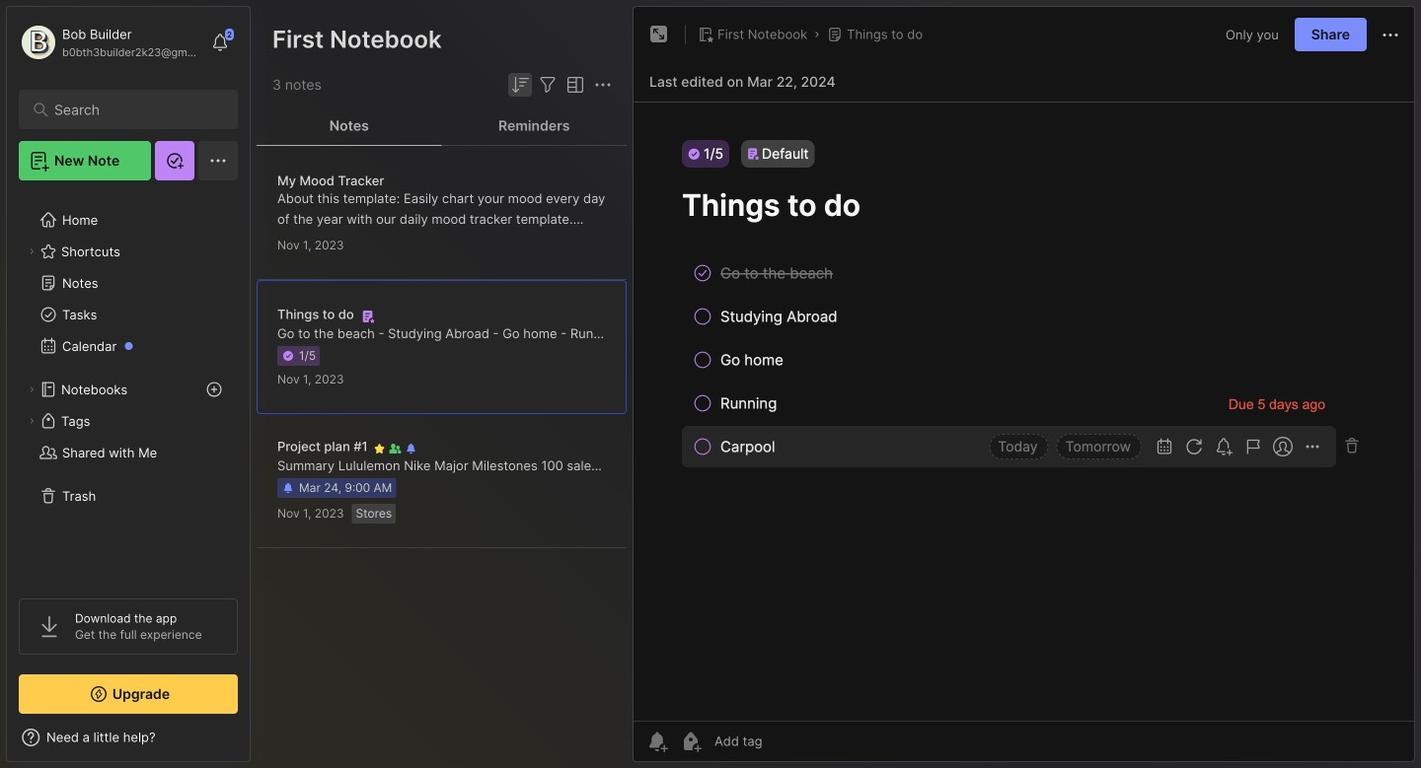 Task type: locate. For each thing, give the bounding box(es) containing it.
Add tag field
[[713, 733, 861, 751]]

main element
[[0, 0, 257, 769]]

none search field inside main element
[[54, 98, 212, 121]]

expand note image
[[647, 23, 671, 46]]

more actions image
[[1379, 23, 1402, 47], [591, 73, 615, 97]]

1 horizontal spatial more actions image
[[1379, 23, 1402, 47]]

View options field
[[560, 73, 587, 97]]

0 vertical spatial more actions field
[[1379, 22, 1402, 47]]

tab list
[[257, 107, 627, 146]]

0 vertical spatial more actions image
[[1379, 23, 1402, 47]]

add a reminder image
[[645, 730, 669, 754]]

more actions image inside note window element
[[1379, 23, 1402, 47]]

1 vertical spatial more actions field
[[591, 73, 615, 97]]

add tag image
[[679, 730, 703, 754]]

tree
[[7, 192, 250, 581]]

Add filters field
[[536, 73, 560, 97]]

0 horizontal spatial more actions image
[[591, 73, 615, 97]]

1 vertical spatial more actions image
[[591, 73, 615, 97]]

None search field
[[54, 98, 212, 121]]

0 horizontal spatial more actions field
[[591, 73, 615, 97]]

More actions field
[[1379, 22, 1402, 47], [591, 73, 615, 97]]



Task type: vqa. For each thing, say whether or not it's contained in the screenshot.
"you"
no



Task type: describe. For each thing, give the bounding box(es) containing it.
expand notebooks image
[[26, 384, 38, 396]]

Account field
[[19, 23, 201, 62]]

1 horizontal spatial more actions field
[[1379, 22, 1402, 47]]

Note Editor text field
[[634, 102, 1414, 721]]

more actions image for bottommost more actions field
[[591, 73, 615, 97]]

note window element
[[633, 6, 1415, 768]]

WHAT'S NEW field
[[7, 722, 250, 754]]

tree inside main element
[[7, 192, 250, 581]]

Search text field
[[54, 101, 212, 119]]

add filters image
[[536, 73, 560, 97]]

expand tags image
[[26, 415, 38, 427]]

click to collapse image
[[249, 732, 264, 756]]

Sort options field
[[508, 73, 532, 97]]

more actions image for the right more actions field
[[1379, 23, 1402, 47]]



